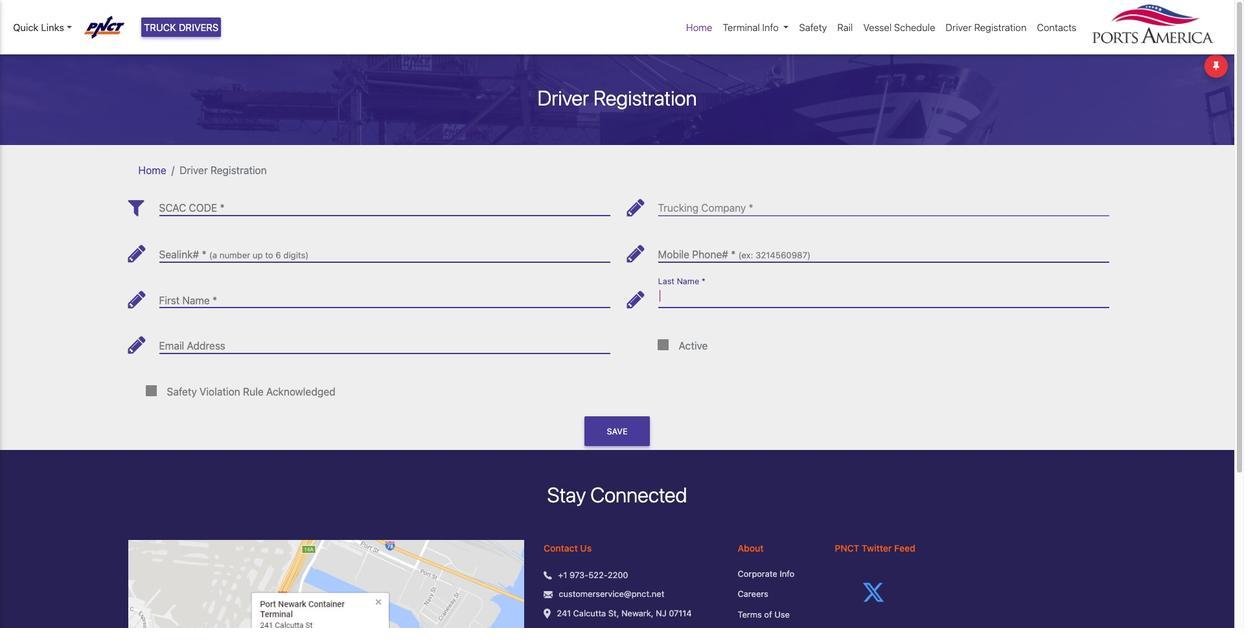 Task type: describe. For each thing, give the bounding box(es) containing it.
contact us
[[544, 543, 592, 554]]

digits)
[[283, 250, 309, 260]]

SCAC CODE * search field
[[159, 192, 610, 216]]

Last Name * text field
[[658, 284, 1109, 308]]

links
[[41, 21, 64, 33]]

nj
[[656, 608, 667, 619]]

* for mobile phone# * (ex: 3214560987)
[[731, 249, 736, 260]]

2 horizontal spatial driver
[[946, 21, 972, 33]]

truck drivers
[[144, 21, 219, 33]]

first name *
[[159, 295, 217, 306]]

terminal info link
[[718, 15, 794, 40]]

pnct twitter feed
[[835, 543, 915, 554]]

about
[[738, 543, 764, 554]]

info for terminal info
[[762, 21, 779, 33]]

Trucking Company * text field
[[658, 192, 1109, 216]]

calcutta
[[573, 608, 606, 619]]

safety link
[[794, 15, 832, 40]]

sealink#
[[159, 249, 199, 260]]

contacts
[[1037, 21, 1077, 33]]

1 horizontal spatial registration
[[594, 85, 697, 110]]

quick links link
[[13, 20, 72, 35]]

973-
[[570, 570, 589, 580]]

* for last name *
[[702, 277, 705, 286]]

scac code *
[[159, 202, 225, 214]]

use
[[774, 610, 790, 620]]

241
[[557, 608, 571, 619]]

mobile
[[658, 249, 690, 260]]

customerservice@pnct.net
[[559, 589, 664, 600]]

rail
[[837, 21, 853, 33]]

* for first name *
[[213, 295, 217, 306]]

email address
[[159, 340, 225, 352]]

truck
[[144, 21, 176, 33]]

terminal info
[[723, 21, 779, 33]]

terms of use
[[738, 610, 790, 620]]

code
[[189, 202, 217, 214]]

1 vertical spatial home link
[[138, 164, 166, 176]]

6
[[276, 250, 281, 260]]

522-
[[589, 570, 608, 580]]

phone#
[[692, 249, 728, 260]]

safety for safety violation rule acknowledged
[[167, 386, 197, 398]]

241 calcutta st, newark, nj 07114 link
[[557, 608, 692, 620]]

info for corporate info
[[780, 569, 795, 579]]

stay connected
[[547, 483, 687, 508]]

last name *
[[658, 277, 705, 286]]

stay
[[547, 483, 586, 508]]

corporate
[[738, 569, 777, 579]]

last
[[658, 277, 675, 286]]

quick
[[13, 21, 38, 33]]

of
[[764, 610, 772, 620]]

0 vertical spatial registration
[[974, 21, 1027, 33]]

terminal
[[723, 21, 760, 33]]

rail link
[[832, 15, 858, 40]]

1 vertical spatial driver registration
[[537, 85, 697, 110]]

connected
[[590, 483, 687, 508]]

acknowledged
[[266, 386, 335, 398]]

contacts link
[[1032, 15, 1082, 40]]

truck drivers link
[[141, 17, 221, 37]]

terms of use link
[[738, 609, 815, 622]]

vessel schedule link
[[858, 15, 941, 40]]

pnct
[[835, 543, 859, 554]]

safety violation rule acknowledged
[[167, 386, 335, 398]]

vessel
[[863, 21, 892, 33]]



Task type: locate. For each thing, give the bounding box(es) containing it.
1 vertical spatial safety
[[167, 386, 197, 398]]

0 horizontal spatial home link
[[138, 164, 166, 176]]

* right the code
[[220, 202, 225, 214]]

safety
[[799, 21, 827, 33], [167, 386, 197, 398]]

corporate info
[[738, 569, 795, 579]]

0 vertical spatial home link
[[681, 15, 718, 40]]

name right first
[[182, 295, 210, 306]]

2200
[[608, 570, 628, 580]]

mobile phone# * (ex: 3214560987)
[[658, 249, 811, 260]]

careers link
[[738, 589, 815, 601]]

safety inside "link"
[[799, 21, 827, 33]]

2 horizontal spatial driver registration
[[946, 21, 1027, 33]]

3214560987)
[[756, 250, 811, 260]]

st,
[[608, 608, 619, 619]]

driver
[[946, 21, 972, 33], [537, 85, 589, 110], [180, 164, 208, 176]]

*
[[220, 202, 225, 214], [749, 202, 753, 214], [202, 249, 207, 260], [731, 249, 736, 260], [702, 277, 705, 286], [213, 295, 217, 306]]

0 vertical spatial safety
[[799, 21, 827, 33]]

safety left violation
[[167, 386, 197, 398]]

save
[[607, 427, 628, 436]]

07114
[[669, 608, 692, 619]]

safety left rail
[[799, 21, 827, 33]]

number
[[220, 250, 250, 260]]

0 horizontal spatial home
[[138, 164, 166, 176]]

1 horizontal spatial home link
[[681, 15, 718, 40]]

1 vertical spatial info
[[780, 569, 795, 579]]

email
[[159, 340, 184, 352]]

First Name * text field
[[159, 284, 610, 308]]

careers
[[738, 589, 768, 600]]

1 vertical spatial name
[[182, 295, 210, 306]]

name for first
[[182, 295, 210, 306]]

schedule
[[894, 21, 935, 33]]

violation
[[200, 386, 240, 398]]

2 vertical spatial registration
[[210, 164, 267, 176]]

1 horizontal spatial name
[[677, 277, 699, 286]]

corporate info link
[[738, 568, 815, 581]]

1 vertical spatial home
[[138, 164, 166, 176]]

* left (ex:
[[731, 249, 736, 260]]

(a
[[209, 250, 217, 260]]

active
[[679, 340, 708, 352]]

* down (a
[[213, 295, 217, 306]]

0 vertical spatial info
[[762, 21, 779, 33]]

2 vertical spatial driver
[[180, 164, 208, 176]]

name right last
[[677, 277, 699, 286]]

safety for safety
[[799, 21, 827, 33]]

driver registration
[[946, 21, 1027, 33], [537, 85, 697, 110], [180, 164, 267, 176]]

newark,
[[621, 608, 654, 619]]

0 vertical spatial home
[[686, 21, 712, 33]]

* right the company
[[749, 202, 753, 214]]

0 vertical spatial driver registration
[[946, 21, 1027, 33]]

0 horizontal spatial driver registration
[[180, 164, 267, 176]]

home link up the scac
[[138, 164, 166, 176]]

to
[[265, 250, 273, 260]]

address
[[187, 340, 225, 352]]

2 vertical spatial driver registration
[[180, 164, 267, 176]]

vessel schedule
[[863, 21, 935, 33]]

1 horizontal spatial driver registration
[[537, 85, 697, 110]]

0 vertical spatial driver
[[946, 21, 972, 33]]

save button
[[585, 417, 650, 447]]

0 horizontal spatial registration
[[210, 164, 267, 176]]

241 calcutta st, newark, nj 07114
[[557, 608, 692, 619]]

* down phone#
[[702, 277, 705, 286]]

quick links
[[13, 21, 64, 33]]

name for last
[[677, 277, 699, 286]]

name
[[677, 277, 699, 286], [182, 295, 210, 306]]

0 horizontal spatial info
[[762, 21, 779, 33]]

drivers
[[179, 21, 219, 33]]

scac
[[159, 202, 186, 214]]

1 horizontal spatial home
[[686, 21, 712, 33]]

trucking
[[658, 202, 699, 214]]

0 vertical spatial name
[[677, 277, 699, 286]]

Email Address text field
[[159, 330, 610, 354]]

sealink# * (a number up to 6 digits)
[[159, 249, 309, 260]]

twitter
[[862, 543, 892, 554]]

rule
[[243, 386, 264, 398]]

info right terminal at right
[[762, 21, 779, 33]]

2 horizontal spatial registration
[[974, 21, 1027, 33]]

terms
[[738, 610, 762, 620]]

+1 973-522-2200 link
[[558, 569, 628, 582]]

1 horizontal spatial driver
[[537, 85, 589, 110]]

1 horizontal spatial safety
[[799, 21, 827, 33]]

home left terminal at right
[[686, 21, 712, 33]]

0 horizontal spatial safety
[[167, 386, 197, 398]]

* for trucking company *
[[749, 202, 753, 214]]

customerservice@pnct.net link
[[559, 589, 664, 601]]

home link left terminal at right
[[681, 15, 718, 40]]

(ex:
[[738, 250, 753, 260]]

None text field
[[658, 239, 1109, 262]]

* left (a
[[202, 249, 207, 260]]

us
[[580, 543, 592, 554]]

first
[[159, 295, 180, 306]]

None text field
[[159, 239, 610, 262]]

+1 973-522-2200
[[558, 570, 628, 580]]

info up careers link
[[780, 569, 795, 579]]

1 horizontal spatial info
[[780, 569, 795, 579]]

contact
[[544, 543, 578, 554]]

1 vertical spatial registration
[[594, 85, 697, 110]]

home link
[[681, 15, 718, 40], [138, 164, 166, 176]]

driver registration link
[[941, 15, 1032, 40]]

0 horizontal spatial name
[[182, 295, 210, 306]]

up
[[253, 250, 263, 260]]

company
[[701, 202, 746, 214]]

registration
[[974, 21, 1027, 33], [594, 85, 697, 110], [210, 164, 267, 176]]

feed
[[894, 543, 915, 554]]

home
[[686, 21, 712, 33], [138, 164, 166, 176]]

+1
[[558, 570, 567, 580]]

* for scac code *
[[220, 202, 225, 214]]

1 vertical spatial driver
[[537, 85, 589, 110]]

home up the scac
[[138, 164, 166, 176]]

info
[[762, 21, 779, 33], [780, 569, 795, 579]]

0 horizontal spatial driver
[[180, 164, 208, 176]]

trucking company *
[[658, 202, 753, 214]]



Task type: vqa. For each thing, say whether or not it's contained in the screenshot.
leftmost the Registration
yes



